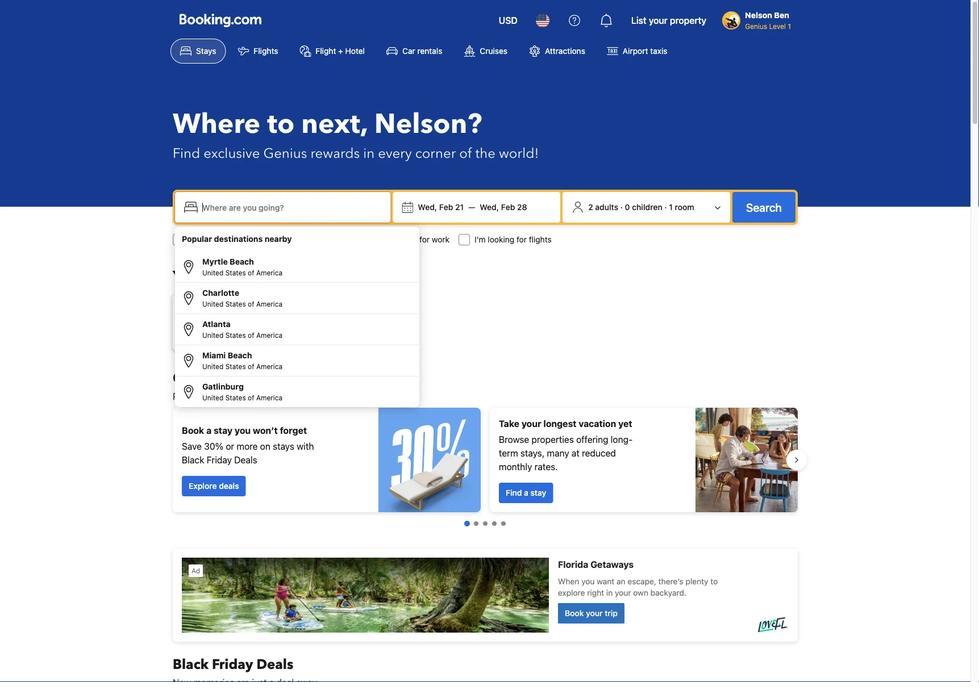 Task type: locate. For each thing, give the bounding box(es) containing it.
a right book at the left bottom
[[206, 426, 212, 436]]

take your longest vacation yet image
[[696, 408, 798, 513]]

1 vertical spatial deals
[[257, 656, 294, 675]]

your inside 'list your property' link
[[649, 15, 668, 26]]

1 horizontal spatial wed,
[[480, 203, 499, 212]]

genius down to
[[264, 144, 307, 163]]

0 horizontal spatial i'm
[[189, 235, 200, 245]]

every
[[378, 144, 412, 163]]

search
[[747, 201, 782, 214]]

0 horizontal spatial genius
[[264, 144, 307, 163]]

states inside myrtle beach united states of america
[[226, 269, 246, 277]]

find
[[173, 144, 200, 163], [506, 489, 522, 498]]

united inside charlotte united states of america
[[202, 300, 224, 308]]

united inside the 'atlanta united states of america'
[[202, 332, 224, 339]]

where
[[173, 106, 261, 143]]

for left flights
[[517, 235, 527, 245]]

friday
[[207, 455, 232, 466], [212, 656, 253, 675]]

1 left 'room' in the right of the page
[[669, 203, 673, 212]]

usd button
[[492, 7, 525, 34]]

1 wed, from the left
[[418, 203, 437, 212]]

your right take
[[522, 419, 542, 430]]

1 horizontal spatial stay
[[531, 489, 547, 498]]

a down monthly
[[524, 489, 529, 498]]

2 i'm from the left
[[373, 235, 384, 245]]

3 america from the top
[[256, 332, 283, 339]]

united down gatlinburg
[[202, 394, 224, 402]]

america inside myrtle beach united states of america
[[256, 269, 283, 277]]

2 united from the top
[[202, 300, 224, 308]]

0 vertical spatial black
[[182, 455, 204, 466]]

1 vertical spatial 1
[[669, 203, 673, 212]]

1 america from the top
[[256, 269, 283, 277]]

genius
[[746, 22, 768, 30], [264, 144, 307, 163]]

looking
[[202, 235, 229, 245], [488, 235, 515, 245]]

2 states from the top
[[226, 300, 246, 308]]

united down miami at the bottom left of page
[[202, 363, 224, 371]]

rewards
[[311, 144, 360, 163]]

take your longest vacation yet browse properties offering long- term stays, many at reduced monthly rates.
[[499, 419, 633, 473]]

states down myrtle
[[226, 269, 246, 277]]

genius inside nelson ben genius level 1
[[746, 22, 768, 30]]

a inside "book a stay you won't forget save 30% or more on stays with black friday deals"
[[206, 426, 212, 436]]

1 i'm from the left
[[189, 235, 200, 245]]

1 vertical spatial 2
[[285, 324, 290, 333]]

4 united from the top
[[202, 363, 224, 371]]

gatlinburg united states of america
[[202, 382, 283, 402]]

states up gatlinburg
[[226, 363, 246, 371]]

0 horizontal spatial looking
[[202, 235, 229, 245]]

0 horizontal spatial your
[[522, 419, 542, 430]]

0 horizontal spatial 1
[[669, 203, 673, 212]]

list your property link
[[625, 7, 714, 34]]

2 inside london feb 21-feb 28, 2 people
[[285, 324, 290, 333]]

you up the more
[[235, 426, 251, 436]]

0 horizontal spatial stay
[[214, 426, 233, 436]]

find down monthly
[[506, 489, 522, 498]]

0 horizontal spatial you
[[235, 426, 251, 436]]

2 america from the top
[[256, 300, 283, 308]]

longest
[[544, 419, 577, 430]]

or inside "book a stay you won't forget save 30% or more on stays with black friday deals"
[[226, 442, 234, 452]]

states for gatlinburg
[[226, 394, 246, 402]]

1 horizontal spatial a
[[524, 489, 529, 498]]

america inside charlotte united states of america
[[256, 300, 283, 308]]

·
[[621, 203, 623, 212], [665, 203, 667, 212]]

america up london feb 21-feb 28, 2 people
[[256, 300, 283, 308]]

a for book
[[206, 426, 212, 436]]

of inside the 'atlanta united states of america'
[[248, 332, 254, 339]]

2 adults · 0 children · 1 room button
[[568, 197, 726, 218]]

cruises link
[[455, 39, 517, 64]]

i'm for i'm looking for an entire home or apartment
[[189, 235, 200, 245]]

feb
[[439, 203, 453, 212], [501, 203, 515, 212], [227, 324, 241, 333], [255, 324, 269, 333]]

0 vertical spatial your
[[649, 15, 668, 26]]

attractions link
[[520, 39, 595, 64]]

black friday deals
[[173, 656, 294, 675]]

airport
[[623, 46, 649, 56]]

nelson?
[[375, 106, 482, 143]]

1 vertical spatial or
[[226, 442, 234, 452]]

charlotte
[[202, 289, 239, 298]]

looking right i'm
[[488, 235, 515, 245]]

stays
[[273, 442, 295, 452]]

1 vertical spatial find
[[506, 489, 522, 498]]

you inside "book a stay you won't forget save 30% or more on stays with black friday deals"
[[235, 426, 251, 436]]

you right offers
[[341, 392, 356, 402]]

i'm
[[189, 235, 200, 245], [373, 235, 384, 245]]

0 vertical spatial or
[[300, 235, 308, 245]]

1 right level
[[788, 22, 792, 30]]

america for atlanta
[[256, 332, 283, 339]]

a
[[206, 426, 212, 436], [524, 489, 529, 498]]

5 united from the top
[[202, 394, 224, 402]]

long-
[[611, 435, 633, 446]]

1 vertical spatial you
[[235, 426, 251, 436]]

beach inside "miami beach united states of america"
[[228, 351, 252, 361]]

car rentals link
[[377, 39, 452, 64]]

of inside gatlinburg united states of america
[[248, 394, 254, 402]]

vacation
[[579, 419, 617, 430]]

wed, left 21
[[418, 203, 437, 212]]

0 horizontal spatial wed,
[[418, 203, 437, 212]]

hotel
[[346, 46, 365, 56]]

0 vertical spatial find
[[173, 144, 200, 163]]

beach up your recent searches
[[230, 257, 254, 267]]

states down gatlinburg
[[226, 394, 246, 402]]

or right 30%
[[226, 442, 234, 452]]

states
[[226, 269, 246, 277], [226, 300, 246, 308], [226, 332, 246, 339], [226, 363, 246, 371], [226, 394, 246, 402]]

states inside charlotte united states of america
[[226, 300, 246, 308]]

for
[[231, 235, 241, 245], [420, 235, 430, 245], [517, 235, 527, 245], [327, 392, 339, 402]]

1 · from the left
[[621, 203, 623, 212]]

stay down rates.
[[531, 489, 547, 498]]

2 right 28,
[[285, 324, 290, 333]]

2 wed, from the left
[[480, 203, 499, 212]]

united inside gatlinburg united states of america
[[202, 394, 224, 402]]

states inside gatlinburg united states of america
[[226, 394, 246, 402]]

3 united from the top
[[202, 332, 224, 339]]

beach
[[230, 257, 254, 267], [228, 351, 252, 361]]

main content
[[164, 369, 808, 683]]

1 horizontal spatial your
[[649, 15, 668, 26]]

beach right miami at the bottom left of page
[[228, 351, 252, 361]]

flights link
[[228, 39, 288, 64]]

miami beach united states of america
[[202, 351, 283, 371]]

1 horizontal spatial i'm
[[373, 235, 384, 245]]

stays,
[[521, 448, 545, 459]]

4 states from the top
[[226, 363, 246, 371]]

work
[[432, 235, 450, 245]]

0 vertical spatial friday
[[207, 455, 232, 466]]

usd
[[499, 15, 518, 26]]

america right 21-
[[256, 332, 283, 339]]

wed, right the —
[[480, 203, 499, 212]]

america down i'm looking for an entire home or apartment
[[256, 269, 283, 277]]

i'm left "traveling"
[[373, 235, 384, 245]]

your for take
[[522, 419, 542, 430]]

or
[[300, 235, 308, 245], [226, 442, 234, 452]]

your right the list
[[649, 15, 668, 26]]

flight + hotel
[[316, 46, 365, 56]]

united
[[202, 269, 224, 277], [202, 300, 224, 308], [202, 332, 224, 339], [202, 363, 224, 371], [202, 394, 224, 402]]

your
[[649, 15, 668, 26], [522, 419, 542, 430]]

1 vertical spatial friday
[[212, 656, 253, 675]]

nearby
[[265, 235, 292, 244]]

feb left 21
[[439, 203, 453, 212]]

region
[[164, 404, 808, 517]]

· left 0
[[621, 203, 623, 212]]

0 horizontal spatial 2
[[285, 324, 290, 333]]

1 looking from the left
[[202, 235, 229, 245]]

1 horizontal spatial looking
[[488, 235, 515, 245]]

list box containing popular destinations nearby
[[175, 227, 420, 408]]

states up "london"
[[226, 300, 246, 308]]

stay
[[214, 426, 233, 436], [531, 489, 547, 498]]

list box
[[175, 227, 420, 408]]

0 vertical spatial beach
[[230, 257, 254, 267]]

i'm up your
[[189, 235, 200, 245]]

flights
[[529, 235, 552, 245]]

atlanta
[[202, 320, 231, 329]]

3 states from the top
[[226, 332, 246, 339]]

book a stay you won't forget save 30% or more on stays with black friday deals
[[182, 426, 314, 466]]

0 horizontal spatial or
[[226, 442, 234, 452]]

london feb 21-feb 28, 2 people
[[227, 312, 317, 333]]

1 horizontal spatial 1
[[788, 22, 792, 30]]

forget
[[280, 426, 307, 436]]

progress bar
[[465, 521, 506, 527]]

1 vertical spatial black
[[173, 656, 209, 675]]

looking for i'm
[[202, 235, 229, 245]]

explore deals
[[189, 482, 239, 491]]

of inside where to next, nelson? find exclusive genius rewards in every corner of the world!
[[460, 144, 472, 163]]

5 america from the top
[[256, 394, 283, 402]]

· right children
[[665, 203, 667, 212]]

1 states from the top
[[226, 269, 246, 277]]

wed,
[[418, 203, 437, 212], [480, 203, 499, 212]]

1 vertical spatial beach
[[228, 351, 252, 361]]

america up and
[[256, 363, 283, 371]]

2 looking from the left
[[488, 235, 515, 245]]

1 horizontal spatial or
[[300, 235, 308, 245]]

stay for find
[[531, 489, 547, 498]]

or right 'home'
[[300, 235, 308, 245]]

1 horizontal spatial ·
[[665, 203, 667, 212]]

1 vertical spatial a
[[524, 489, 529, 498]]

1 united from the top
[[202, 269, 224, 277]]

stay up 30%
[[214, 426, 233, 436]]

for right offers
[[327, 392, 339, 402]]

apartment
[[310, 235, 348, 245]]

united down atlanta
[[202, 332, 224, 339]]

0 horizontal spatial a
[[206, 426, 212, 436]]

black inside "book a stay you won't forget save 30% or more on stays with black friday deals"
[[182, 455, 204, 466]]

united for atlanta
[[202, 332, 224, 339]]

0 vertical spatial genius
[[746, 22, 768, 30]]

0 vertical spatial a
[[206, 426, 212, 436]]

4 america from the top
[[256, 363, 283, 371]]

for left an
[[231, 235, 241, 245]]

0 vertical spatial deals
[[234, 455, 257, 466]]

stay inside "book a stay you won't forget save 30% or more on stays with black friday deals"
[[214, 426, 233, 436]]

your for list
[[649, 15, 668, 26]]

deals
[[219, 482, 239, 491]]

1 horizontal spatial 2
[[589, 203, 594, 212]]

special
[[269, 392, 298, 402]]

0 vertical spatial stay
[[214, 426, 233, 436]]

2 left adults
[[589, 203, 594, 212]]

america inside the 'atlanta united states of america'
[[256, 332, 283, 339]]

states down "london"
[[226, 332, 246, 339]]

1 inside nelson ben genius level 1
[[788, 22, 792, 30]]

1 horizontal spatial genius
[[746, 22, 768, 30]]

united down myrtle
[[202, 269, 224, 277]]

looking up myrtle
[[202, 235, 229, 245]]

united for charlotte
[[202, 300, 224, 308]]

1 vertical spatial genius
[[264, 144, 307, 163]]

find down where
[[173, 144, 200, 163]]

deals,
[[225, 392, 249, 402]]

i'm
[[475, 235, 486, 245]]

0 vertical spatial 2
[[589, 203, 594, 212]]

destinations
[[214, 235, 263, 244]]

myrtle beach united states of america
[[202, 257, 283, 277]]

i'm looking for flights
[[475, 235, 552, 245]]

0 horizontal spatial find
[[173, 144, 200, 163]]

2
[[589, 203, 594, 212], [285, 324, 290, 333]]

your account menu nelson ben genius level 1 element
[[723, 5, 796, 31]]

21-
[[243, 324, 255, 333]]

states inside the 'atlanta united states of america'
[[226, 332, 246, 339]]

0 vertical spatial 1
[[788, 22, 792, 30]]

main content containing offers
[[164, 369, 808, 683]]

take
[[499, 419, 520, 430]]

genius inside where to next, nelson? find exclusive genius rewards in every corner of the world!
[[264, 144, 307, 163]]

save
[[182, 442, 202, 452]]

offers promotions, deals, and special offers for you
[[173, 369, 356, 402]]

0 horizontal spatial ·
[[621, 203, 623, 212]]

cruises
[[480, 46, 508, 56]]

1 vertical spatial your
[[522, 419, 542, 430]]

your inside the take your longest vacation yet browse properties offering long- term stays, many at reduced monthly rates.
[[522, 419, 542, 430]]

united inside "miami beach united states of america"
[[202, 363, 224, 371]]

i'm for i'm traveling for work
[[373, 235, 384, 245]]

0 vertical spatial you
[[341, 392, 356, 402]]

united down "charlotte"
[[202, 300, 224, 308]]

beach inside myrtle beach united states of america
[[230, 257, 254, 267]]

america right 'deals,'
[[256, 394, 283, 402]]

america inside gatlinburg united states of america
[[256, 394, 283, 402]]

car rentals
[[403, 46, 443, 56]]

genius down nelson
[[746, 22, 768, 30]]

offers
[[173, 369, 214, 388]]

many
[[547, 448, 570, 459]]

you inside offers promotions, deals, and special offers for you
[[341, 392, 356, 402]]

Where are you going? field
[[198, 197, 386, 218]]

1 horizontal spatial you
[[341, 392, 356, 402]]

1 horizontal spatial find
[[506, 489, 522, 498]]

of inside "miami beach united states of america"
[[248, 363, 254, 371]]

1 vertical spatial stay
[[531, 489, 547, 498]]

5 states from the top
[[226, 394, 246, 402]]

for left the work
[[420, 235, 430, 245]]



Task type: vqa. For each thing, say whether or not it's contained in the screenshot.
the left Wed,
yes



Task type: describe. For each thing, give the bounding box(es) containing it.
room
[[675, 203, 695, 212]]

stays
[[196, 46, 216, 56]]

attractions
[[545, 46, 586, 56]]

corner
[[416, 144, 456, 163]]

2 adults · 0 children · 1 room
[[589, 203, 695, 212]]

for for an
[[231, 235, 241, 245]]

on
[[260, 442, 271, 452]]

browse
[[499, 435, 530, 446]]

airport taxis
[[623, 46, 668, 56]]

your recent searches
[[173, 267, 314, 286]]

and
[[252, 392, 267, 402]]

find inside where to next, nelson? find exclusive genius rewards in every corner of the world!
[[173, 144, 200, 163]]

popular destinations nearby group
[[175, 252, 420, 408]]

atlanta united states of america
[[202, 320, 283, 339]]

a for find
[[524, 489, 529, 498]]

monthly
[[499, 462, 533, 473]]

of inside myrtle beach united states of america
[[248, 269, 254, 277]]

1 inside 2 adults · 0 children · 1 room button
[[669, 203, 673, 212]]

flight + hotel link
[[290, 39, 375, 64]]

for inside offers promotions, deals, and special offers for you
[[327, 392, 339, 402]]

charlotte united states of america
[[202, 289, 283, 308]]

28
[[517, 203, 527, 212]]

entire
[[254, 235, 275, 245]]

london
[[227, 312, 257, 322]]

for for work
[[420, 235, 430, 245]]

search button
[[733, 192, 796, 223]]

your
[[173, 267, 203, 286]]

find inside region
[[506, 489, 522, 498]]

reduced
[[582, 448, 616, 459]]

gatlinburg
[[202, 382, 244, 392]]

search for black friday deals on stays image
[[379, 408, 481, 513]]

feb left 28,
[[255, 324, 269, 333]]

miami
[[202, 351, 226, 361]]

yet
[[619, 419, 633, 430]]

friday inside "book a stay you won't forget save 30% or more on stays with black friday deals"
[[207, 455, 232, 466]]

rentals
[[418, 46, 443, 56]]

level
[[770, 22, 786, 30]]

states for charlotte
[[226, 300, 246, 308]]

book
[[182, 426, 204, 436]]

taxis
[[651, 46, 668, 56]]

states inside "miami beach united states of america"
[[226, 363, 246, 371]]

i'm traveling for work
[[373, 235, 450, 245]]

won't
[[253, 426, 278, 436]]

popular
[[182, 235, 212, 244]]

america for charlotte
[[256, 300, 283, 308]]

—
[[469, 203, 476, 212]]

exclusive
[[204, 144, 260, 163]]

car
[[403, 46, 416, 56]]

offers
[[301, 392, 325, 402]]

children
[[633, 203, 663, 212]]

28,
[[271, 324, 283, 333]]

america inside "miami beach united states of america"
[[256, 363, 283, 371]]

2 inside button
[[589, 203, 594, 212]]

21
[[456, 203, 464, 212]]

at
[[572, 448, 580, 459]]

property
[[670, 15, 707, 26]]

list
[[632, 15, 647, 26]]

myrtle
[[202, 257, 228, 267]]

searches
[[255, 267, 314, 286]]

0
[[625, 203, 630, 212]]

find a stay link
[[499, 483, 553, 504]]

more
[[237, 442, 258, 452]]

an
[[243, 235, 252, 245]]

united inside myrtle beach united states of america
[[202, 269, 224, 277]]

recent
[[206, 267, 252, 286]]

rates.
[[535, 462, 558, 473]]

flight
[[316, 46, 336, 56]]

term
[[499, 448, 518, 459]]

deals inside "book a stay you won't forget save 30% or more on stays with black friday deals"
[[234, 455, 257, 466]]

of inside charlotte united states of america
[[248, 300, 254, 308]]

stays link
[[171, 39, 226, 64]]

united for gatlinburg
[[202, 394, 224, 402]]

stay for book
[[214, 426, 233, 436]]

booking.com image
[[180, 14, 262, 27]]

world!
[[499, 144, 539, 163]]

flights
[[254, 46, 278, 56]]

region containing take your longest vacation yet
[[164, 404, 808, 517]]

wed, feb 21 button
[[414, 197, 469, 218]]

popular destinations nearby
[[182, 235, 292, 244]]

for for flights
[[517, 235, 527, 245]]

nelson ben genius level 1
[[746, 11, 792, 30]]

the
[[476, 144, 496, 163]]

2 · from the left
[[665, 203, 667, 212]]

feb down "london"
[[227, 324, 241, 333]]

in
[[363, 144, 375, 163]]

beach for miami beach
[[228, 351, 252, 361]]

beach for myrtle beach
[[230, 257, 254, 267]]

traveling
[[386, 235, 418, 245]]

next,
[[302, 106, 368, 143]]

america for gatlinburg
[[256, 394, 283, 402]]

advertisement region
[[173, 549, 798, 643]]

i'm looking for an entire home or apartment
[[189, 235, 348, 245]]

home
[[277, 235, 298, 245]]

properties
[[532, 435, 574, 446]]

wed, feb 28 button
[[476, 197, 532, 218]]

feb left 28
[[501, 203, 515, 212]]

wed, feb 21 — wed, feb 28
[[418, 203, 527, 212]]

airport taxis link
[[598, 39, 678, 64]]

with
[[297, 442, 314, 452]]

find a stay
[[506, 489, 547, 498]]

looking for i'm
[[488, 235, 515, 245]]

states for atlanta
[[226, 332, 246, 339]]

to
[[267, 106, 295, 143]]

nelson
[[746, 11, 773, 20]]

people
[[292, 324, 317, 333]]



